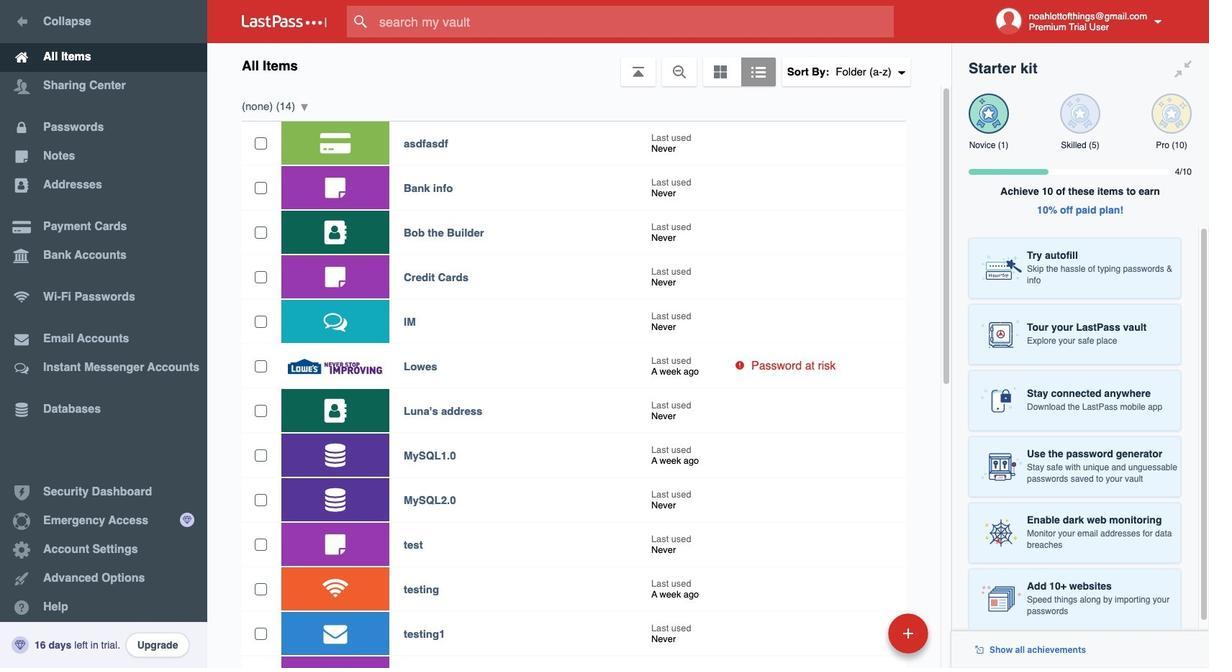 Task type: describe. For each thing, give the bounding box(es) containing it.
search my vault text field
[[347, 6, 922, 37]]

new item element
[[789, 613, 933, 654]]

Search search field
[[347, 6, 922, 37]]

lastpass image
[[242, 15, 327, 28]]



Task type: locate. For each thing, give the bounding box(es) containing it.
vault options navigation
[[207, 43, 951, 86]]

main navigation navigation
[[0, 0, 207, 669]]

new item navigation
[[789, 610, 937, 669]]



